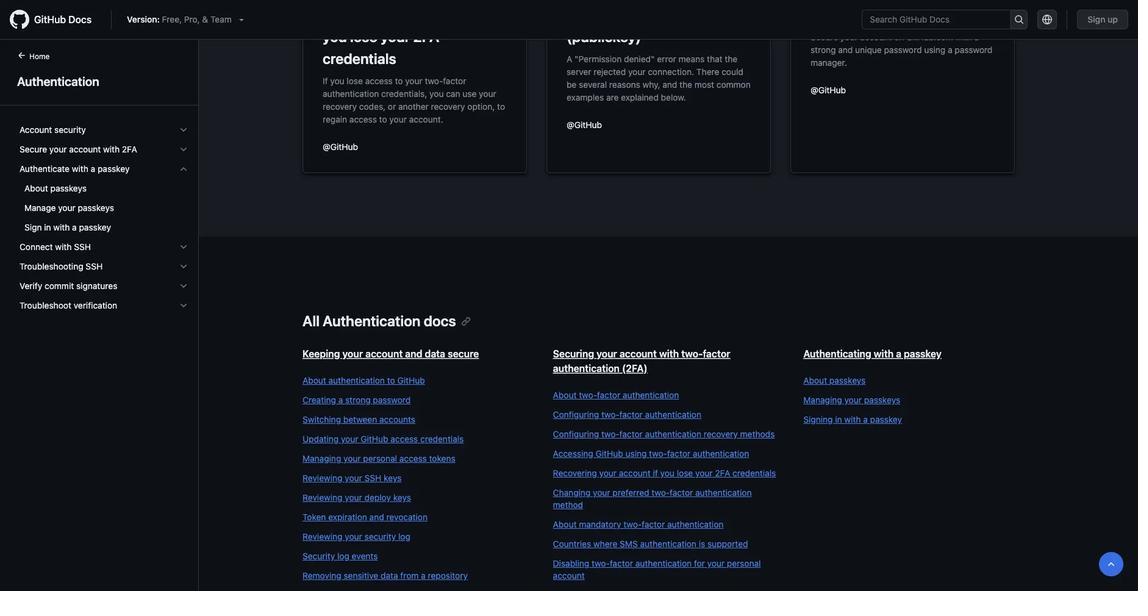 Task type: locate. For each thing, give the bounding box(es) containing it.
github up creating a strong password 'link'
[[397, 375, 425, 386]]

github docs
[[34, 14, 92, 25]]

creating up switching
[[303, 395, 336, 405]]

recovering your account if you lose your 2fa credentials down accessing github using two-factor authentication link
[[553, 468, 776, 478]]

1 horizontal spatial sign
[[1088, 14, 1106, 24]]

1 vertical spatial configuring
[[553, 429, 599, 439]]

recovering your account if you lose your 2fa credentials up credentials,
[[323, 6, 499, 67]]

about passkeys
[[24, 183, 87, 193], [804, 375, 866, 386]]

authenticate with a passkey button
[[15, 159, 193, 179]]

1 horizontal spatial @github
[[567, 120, 602, 130]]

1 horizontal spatial creating a strong password
[[811, 6, 993, 23]]

0 vertical spatial configuring
[[553, 410, 599, 420]]

token
[[303, 512, 326, 522]]

managing for managing your passkeys
[[804, 395, 842, 405]]

recovery up regain
[[323, 101, 357, 111]]

security log events link
[[303, 550, 529, 562]]

about
[[24, 183, 48, 193], [303, 375, 326, 386], [804, 375, 827, 386], [553, 390, 577, 400], [553, 519, 577, 529]]

account
[[20, 125, 52, 135]]

access down updating your github access credentials "link" on the left bottom of the page
[[399, 454, 427, 464]]

0 horizontal spatial authentication
[[17, 74, 99, 88]]

1 authenticate with a passkey element from the top
[[10, 159, 198, 237]]

accounts
[[379, 414, 415, 425]]

1 vertical spatial reviewing
[[303, 493, 343, 503]]

your inside "reviewing your ssh keys" link
[[345, 473, 362, 483]]

passkey
[[98, 164, 130, 174], [79, 222, 111, 232], [904, 348, 942, 360], [870, 414, 902, 425]]

0 horizontal spatial creating
[[303, 395, 336, 405]]

2 vertical spatial 2fa
[[715, 468, 730, 478]]

and down connection. at the right of page
[[663, 79, 677, 89]]

2 horizontal spatial strong
[[882, 6, 925, 23]]

0 horizontal spatial recovering
[[323, 6, 397, 23]]

factor inside if you lose access to your two-factor authentication credentials, you can use your recovery codes, or another recovery option, to regain access to your account.
[[443, 76, 466, 86]]

sc 9kayk9 0 image for connect with ssh
[[179, 242, 188, 252]]

account inside recovering your account if you lose your 2fa credentials
[[433, 6, 487, 23]]

common
[[717, 79, 751, 89]]

in for sign
[[44, 222, 51, 232]]

rejected
[[594, 66, 626, 77]]

keys
[[384, 473, 402, 483], [393, 493, 411, 503]]

2 authenticate with a passkey element from the top
[[10, 179, 198, 237]]

0 horizontal spatial @github
[[323, 142, 358, 152]]

about down authenticating on the bottom right of page
[[804, 375, 827, 386]]

tokens
[[429, 454, 455, 464]]

personal down supported
[[727, 558, 761, 569]]

you up if
[[323, 28, 347, 45]]

in
[[44, 222, 51, 232], [835, 414, 842, 425]]

0 horizontal spatial in
[[44, 222, 51, 232]]

1 sc 9kayk9 0 image from the top
[[179, 145, 188, 154]]

&
[[202, 14, 208, 24]]

ssh up "deploy"
[[365, 473, 381, 483]]

keys up revocation
[[393, 493, 411, 503]]

secure your account with 2fa button
[[15, 140, 193, 159]]

security down 'token expiration and revocation'
[[365, 532, 396, 542]]

access for github
[[391, 434, 418, 444]]

personal
[[363, 454, 397, 464], [727, 558, 761, 569]]

0 vertical spatial secure
[[811, 32, 838, 42]]

about authentication to github
[[303, 375, 425, 386]]

0 vertical spatial security
[[54, 125, 86, 135]]

0 vertical spatial creating
[[811, 6, 868, 23]]

1 horizontal spatial data
[[425, 348, 445, 360]]

managing inside the managing your personal access tokens link
[[303, 454, 341, 464]]

1 vertical spatial the
[[680, 79, 692, 89]]

2 reviewing from the top
[[303, 493, 343, 503]]

1 vertical spatial secure
[[20, 144, 47, 154]]

factor inside the disabling two-factor authentication for your personal account
[[610, 558, 633, 569]]

1 configuring from the top
[[553, 410, 599, 420]]

0 vertical spatial data
[[425, 348, 445, 360]]

ssh inside dropdown button
[[74, 242, 91, 252]]

and up manager. at the right of the page
[[838, 45, 853, 55]]

authentication down home link
[[17, 74, 99, 88]]

1 horizontal spatial personal
[[727, 558, 761, 569]]

two- down the where
[[592, 558, 610, 569]]

sc 9kayk9 0 image inside secure your account with 2fa dropdown button
[[179, 145, 188, 154]]

two- down recovering your account if you lose your 2fa credentials link
[[652, 488, 670, 498]]

managing your personal access tokens
[[303, 454, 455, 464]]

1 vertical spatial recovering your account if you lose your 2fa credentials
[[553, 468, 776, 478]]

1 horizontal spatial strong
[[811, 45, 836, 55]]

2 vertical spatial ssh
[[365, 473, 381, 483]]

using down github.com
[[924, 45, 946, 55]]

data left secure
[[425, 348, 445, 360]]

0 vertical spatial recovering
[[323, 6, 397, 23]]

switching between accounts link
[[303, 414, 529, 426]]

sign
[[1088, 14, 1106, 24], [24, 222, 42, 232]]

reviewing for reviewing your deploy keys
[[303, 493, 343, 503]]

recovering your account if you lose your 2fa credentials
[[323, 6, 499, 67], [553, 468, 776, 478]]

managing down updating at the left of the page
[[303, 454, 341, 464]]

strong up switching between accounts
[[345, 395, 371, 405]]

1 vertical spatial 2fa
[[122, 144, 137, 154]]

(2fa)
[[622, 363, 648, 374]]

recovery inside configuring two-factor authentication recovery methods link
[[704, 429, 738, 439]]

0 horizontal spatial using
[[626, 449, 647, 459]]

manage
[[24, 203, 56, 213]]

about authentication to github link
[[303, 375, 529, 387]]

changing
[[553, 488, 591, 498]]

for
[[694, 558, 705, 569]]

connect with ssh
[[20, 242, 91, 252]]

the up below.
[[680, 79, 692, 89]]

accessing
[[553, 449, 593, 459]]

ssh for connect with ssh
[[74, 242, 91, 252]]

account inside the disabling two-factor authentication for your personal account
[[553, 571, 585, 581]]

managing your passkeys link
[[804, 394, 1030, 406]]

about passkeys link up the managing your passkeys 'link'
[[804, 375, 1030, 387]]

troubleshoot verification
[[20, 300, 117, 310]]

2 configuring from the top
[[553, 429, 599, 439]]

the up could
[[725, 54, 738, 64]]

in right signing
[[835, 414, 842, 425]]

0 vertical spatial using
[[924, 45, 946, 55]]

reviewing up "security" at left
[[303, 532, 343, 542]]

about passkeys inside authenticate with a passkey element
[[24, 183, 87, 193]]

None search field
[[862, 10, 1028, 29]]

@github down manager. at the right of the page
[[811, 85, 846, 95]]

about passkeys link
[[15, 179, 193, 198], [804, 375, 1030, 387]]

account inside securing your account with two-factor authentication (2fa)
[[620, 348, 657, 360]]

sc 9kayk9 0 image inside account security dropdown button
[[179, 125, 188, 135]]

password up github.com
[[928, 6, 993, 23]]

strong up on
[[882, 6, 925, 23]]

sc 9kayk9 0 image for secure your account with 2fa
[[179, 145, 188, 154]]

strong up manager. at the right of the page
[[811, 45, 836, 55]]

in for signing
[[835, 414, 842, 425]]

your inside securing your account with two-factor authentication (2fa)
[[597, 348, 617, 360]]

with up about two-factor authentication link
[[659, 348, 679, 360]]

1 vertical spatial strong
[[811, 45, 836, 55]]

0 vertical spatial 2fa
[[413, 28, 439, 45]]

authentication up keeping your account and data secure link
[[323, 312, 421, 329]]

removing sensitive data from a repository
[[303, 571, 468, 581]]

configuring for configuring two-factor authentication recovery methods
[[553, 429, 599, 439]]

3 reviewing from the top
[[303, 532, 343, 542]]

0 vertical spatial @github
[[811, 85, 846, 95]]

0 vertical spatial reviewing
[[303, 473, 343, 483]]

version:
[[127, 14, 160, 24]]

about mandatory two-factor authentication
[[553, 519, 724, 529]]

sc 9kayk9 0 image
[[179, 145, 188, 154], [179, 164, 188, 174], [179, 242, 188, 252], [179, 281, 188, 291]]

with inside securing your account with two-factor authentication (2fa)
[[659, 348, 679, 360]]

reviewing your ssh keys link
[[303, 472, 529, 484]]

0 horizontal spatial personal
[[363, 454, 397, 464]]

secure down account
[[20, 144, 47, 154]]

0 horizontal spatial strong
[[345, 395, 371, 405]]

secure up manager. at the right of the page
[[811, 32, 838, 42]]

1 vertical spatial recovering
[[553, 468, 597, 478]]

log left the events
[[337, 551, 349, 561]]

account
[[433, 6, 487, 23], [860, 32, 892, 42], [69, 144, 101, 154], [366, 348, 403, 360], [620, 348, 657, 360], [619, 468, 651, 478], [553, 571, 585, 581]]

in inside "link"
[[835, 414, 842, 425]]

sign up connect
[[24, 222, 42, 232]]

github up managing your personal access tokens
[[361, 434, 388, 444]]

access inside "link"
[[391, 434, 418, 444]]

authentication up supported
[[695, 488, 752, 498]]

personal down updating your github access credentials at the bottom left
[[363, 454, 397, 464]]

a up switching between accounts
[[338, 395, 343, 405]]

sign for sign in with a passkey
[[24, 222, 42, 232]]

about for securing your account with two-factor authentication (2fa)
[[553, 390, 577, 400]]

changing your preferred two-factor authentication method link
[[553, 487, 779, 511]]

a down secure your account with 2fa dropdown button on the left top of the page
[[91, 164, 95, 174]]

authenticate with a passkey element
[[10, 159, 198, 237], [10, 179, 198, 237]]

configuring two-factor authentication recovery methods
[[553, 429, 775, 439]]

1 horizontal spatial security
[[365, 532, 396, 542]]

1 vertical spatial data
[[381, 571, 398, 581]]

1 horizontal spatial 2fa
[[413, 28, 439, 45]]

1 horizontal spatial credentials
[[420, 434, 464, 444]]

password up accounts
[[373, 395, 411, 405]]

your inside secure your account on github.com with a strong and unique password using a password manager.
[[841, 32, 858, 42]]

0 vertical spatial about passkeys link
[[15, 179, 193, 198]]

access down "codes,"
[[349, 114, 377, 124]]

0 horizontal spatial secure
[[20, 144, 47, 154]]

secure inside secure your account with 2fa dropdown button
[[20, 144, 47, 154]]

credentials inside updating your github access credentials "link"
[[420, 434, 464, 444]]

use
[[463, 88, 477, 99]]

passkeys up sign in with a passkey link at the top left of the page
[[78, 203, 114, 213]]

if
[[323, 76, 328, 86]]

sc 9kayk9 0 image inside authenticate with a passkey dropdown button
[[179, 164, 188, 174]]

credentials up 'tokens' on the bottom
[[420, 434, 464, 444]]

3 sc 9kayk9 0 image from the top
[[179, 242, 188, 252]]

1 vertical spatial sign
[[24, 222, 42, 232]]

managing your personal access tokens link
[[303, 453, 529, 465]]

credentials inside recovering your account if you lose your 2fa credentials link
[[733, 468, 776, 478]]

reviewing
[[303, 473, 343, 483], [303, 493, 343, 503], [303, 532, 343, 542]]

authentication down configuring two-factor authentication link
[[645, 429, 702, 439]]

0 horizontal spatial managing
[[303, 454, 341, 464]]

1 vertical spatial lose
[[347, 76, 363, 86]]

two- up about two-factor authentication link
[[681, 348, 703, 360]]

creating up unique
[[811, 6, 868, 23]]

1 horizontal spatial about passkeys
[[804, 375, 866, 386]]

0 horizontal spatial 2fa
[[122, 144, 137, 154]]

2 vertical spatial reviewing
[[303, 532, 343, 542]]

reviewing your deploy keys link
[[303, 492, 529, 504]]

keeping your account and data secure
[[303, 348, 479, 360]]

credentials down methods
[[733, 468, 776, 478]]

0 vertical spatial recovering your account if you lose your 2fa credentials
[[323, 6, 499, 67]]

0 vertical spatial if
[[490, 6, 499, 23]]

0 horizontal spatial security
[[54, 125, 86, 135]]

0 horizontal spatial if
[[490, 6, 499, 23]]

1 horizontal spatial using
[[924, 45, 946, 55]]

log down revocation
[[398, 532, 410, 542]]

1 vertical spatial about passkeys
[[804, 375, 866, 386]]

0 vertical spatial managing
[[804, 395, 842, 405]]

account security
[[20, 125, 86, 135]]

about passkeys up managing your passkeys
[[804, 375, 866, 386]]

authentication up "codes,"
[[323, 88, 379, 99]]

configuring for configuring two-factor authentication
[[553, 410, 599, 420]]

error:
[[567, 6, 603, 23]]

accessing github using two-factor authentication
[[553, 449, 749, 459]]

0 vertical spatial ssh
[[74, 242, 91, 252]]

and up about authentication to github link
[[405, 348, 422, 360]]

1 vertical spatial managing
[[303, 454, 341, 464]]

1 vertical spatial sc 9kayk9 0 image
[[179, 262, 188, 271]]

sc 9kayk9 0 image inside troubleshooting ssh dropdown button
[[179, 262, 188, 271]]

reviewing your security log
[[303, 532, 410, 542]]

2fa
[[413, 28, 439, 45], [122, 144, 137, 154], [715, 468, 730, 478]]

ssh up signatures
[[86, 261, 103, 271]]

to down the keeping your account and data secure
[[387, 375, 395, 386]]

denied"
[[624, 54, 655, 64]]

1 horizontal spatial managing
[[804, 395, 842, 405]]

updating your github access credentials link
[[303, 433, 529, 445]]

0 horizontal spatial about passkeys
[[24, 183, 87, 193]]

1 horizontal spatial secure
[[811, 32, 838, 42]]

all authentication docs link
[[303, 312, 471, 329]]

creating inside 'link'
[[303, 395, 336, 405]]

authentication down countries where sms authentication is supported link
[[635, 558, 692, 569]]

managing inside the managing your passkeys 'link'
[[804, 395, 842, 405]]

reviewing your deploy keys
[[303, 493, 411, 503]]

1 horizontal spatial authentication
[[323, 312, 421, 329]]

3 sc 9kayk9 0 image from the top
[[179, 301, 188, 310]]

1 sc 9kayk9 0 image from the top
[[179, 125, 188, 135]]

authenticating with a passkey link
[[804, 348, 942, 360]]

sign up link
[[1077, 10, 1128, 29]]

2 sc 9kayk9 0 image from the top
[[179, 164, 188, 174]]

with inside "link"
[[844, 414, 861, 425]]

using inside secure your account on github.com with a strong and unique password using a password manager.
[[924, 45, 946, 55]]

recovery down can
[[431, 101, 465, 111]]

2 horizontal spatial credentials
[[733, 468, 776, 478]]

keys down managing your personal access tokens
[[384, 473, 402, 483]]

in down "manage" in the top of the page
[[44, 222, 51, 232]]

1 horizontal spatial recovering
[[553, 468, 597, 478]]

2 sc 9kayk9 0 image from the top
[[179, 262, 188, 271]]

option,
[[468, 101, 495, 111]]

to right option,
[[497, 101, 505, 111]]

0 horizontal spatial the
[[680, 79, 692, 89]]

github.com
[[906, 32, 953, 42]]

methods
[[740, 429, 775, 439]]

github inside "link"
[[361, 434, 388, 444]]

1 horizontal spatial the
[[725, 54, 738, 64]]

two- inside the disabling two-factor authentication for your personal account
[[592, 558, 610, 569]]

ssh down the sign in with a passkey
[[74, 242, 91, 252]]

sc 9kayk9 0 image inside the connect with ssh dropdown button
[[179, 242, 188, 252]]

2fa down accessing github using two-factor authentication link
[[715, 468, 730, 478]]

keys for reviewing your deploy keys
[[393, 493, 411, 503]]

a down search github docs search box
[[974, 32, 979, 42]]

in inside 'authentication' element
[[44, 222, 51, 232]]

repository
[[428, 571, 468, 581]]

tooltip
[[1099, 552, 1124, 576]]

with down managing your passkeys
[[844, 414, 861, 425]]

creating a strong password up on
[[811, 6, 993, 23]]

a down managing your passkeys
[[863, 414, 868, 425]]

authentication inside securing your account with two-factor authentication (2fa)
[[553, 363, 620, 374]]

strong inside 'link'
[[345, 395, 371, 405]]

1 vertical spatial using
[[626, 449, 647, 459]]

factor inside changing your preferred two-factor authentication method
[[670, 488, 693, 498]]

1 reviewing from the top
[[303, 473, 343, 483]]

about for keeping your account and data secure
[[303, 375, 326, 386]]

a
[[567, 54, 572, 64]]

sc 9kayk9 0 image
[[179, 125, 188, 135], [179, 262, 188, 271], [179, 301, 188, 310]]

0 vertical spatial sc 9kayk9 0 image
[[179, 125, 188, 135]]

signing in with a passkey
[[804, 414, 902, 425]]

1 vertical spatial creating
[[303, 395, 336, 405]]

1 horizontal spatial in
[[835, 414, 842, 425]]

1 vertical spatial credentials
[[420, 434, 464, 444]]

sc 9kayk9 0 image inside troubleshoot verification dropdown button
[[179, 301, 188, 310]]

1 vertical spatial personal
[[727, 558, 761, 569]]

0 vertical spatial keys
[[384, 473, 402, 483]]

2 horizontal spatial @github
[[811, 85, 846, 95]]

0 horizontal spatial data
[[381, 571, 398, 581]]

credentials
[[323, 50, 396, 67], [420, 434, 464, 444], [733, 468, 776, 478]]

0 horizontal spatial log
[[337, 551, 349, 561]]

sign inside 'authentication' element
[[24, 222, 42, 232]]

why,
[[643, 79, 660, 89]]

0 horizontal spatial creating a strong password
[[303, 395, 411, 405]]

changing your preferred two-factor authentication method
[[553, 488, 752, 510]]

your inside secure your account with 2fa dropdown button
[[49, 144, 67, 154]]

access for lose
[[365, 76, 393, 86]]

0 vertical spatial strong
[[882, 6, 925, 23]]

0 vertical spatial credentials
[[323, 50, 396, 67]]

recovering
[[323, 6, 397, 23], [553, 468, 597, 478]]

updating
[[303, 434, 339, 444]]

authenticate with a passkey
[[20, 164, 130, 174]]

if
[[490, 6, 499, 23], [653, 468, 658, 478]]

@github for error: permission denied (publickey)
[[567, 120, 602, 130]]

access down accounts
[[391, 434, 418, 444]]

account inside secure your account with 2fa dropdown button
[[69, 144, 101, 154]]

recovery left methods
[[704, 429, 738, 439]]

data left from on the left bottom of the page
[[381, 571, 398, 581]]

4 sc 9kayk9 0 image from the top
[[179, 281, 188, 291]]

all
[[303, 312, 320, 329]]

your inside the managing your personal access tokens link
[[344, 454, 361, 464]]

2 vertical spatial credentials
[[733, 468, 776, 478]]

a up unique
[[871, 6, 879, 23]]

switching
[[303, 414, 341, 425]]

sc 9kayk9 0 image inside verify commit signatures dropdown button
[[179, 281, 188, 291]]

1 vertical spatial in
[[835, 414, 842, 425]]

about up "manage" in the top of the page
[[24, 183, 48, 193]]

could
[[722, 66, 744, 77]]

you down accessing github using two-factor authentication link
[[660, 468, 675, 478]]

@github for recovering your account if you lose your 2fa credentials
[[323, 142, 358, 152]]

security up 'secure your account with 2fa'
[[54, 125, 86, 135]]

passkeys inside 'link'
[[864, 395, 900, 405]]

authentication down methods
[[693, 449, 749, 459]]

1 vertical spatial about passkeys link
[[804, 375, 1030, 387]]

two- up credentials,
[[425, 76, 443, 86]]

0 vertical spatial sign
[[1088, 14, 1106, 24]]

sign up
[[1088, 14, 1118, 24]]

troubleshooting
[[20, 261, 83, 271]]

secure your account on github.com with a strong and unique password using a password manager.
[[811, 32, 993, 67]]

account inside recovering your account if you lose your 2fa credentials link
[[619, 468, 651, 478]]

secure inside secure your account on github.com with a strong and unique password using a password manager.
[[811, 32, 838, 42]]

two- inside changing your preferred two-factor authentication method
[[652, 488, 670, 498]]

about passkeys down "authenticate"
[[24, 183, 87, 193]]

access up "codes,"
[[365, 76, 393, 86]]

sc 9kayk9 0 image for verify commit signatures
[[179, 281, 188, 291]]

your inside reviewing your deploy keys link
[[345, 493, 362, 503]]

using inside accessing github using two-factor authentication link
[[626, 449, 647, 459]]

and inside secure your account on github.com with a strong and unique password using a password manager.
[[838, 45, 853, 55]]

creating
[[811, 6, 868, 23], [303, 395, 336, 405]]

2 vertical spatial lose
[[677, 468, 693, 478]]

with inside secure your account on github.com with a strong and unique password using a password manager.
[[956, 32, 972, 42]]

personal inside the disabling two-factor authentication for your personal account
[[727, 558, 761, 569]]

1 vertical spatial @github
[[567, 120, 602, 130]]

2 vertical spatial strong
[[345, 395, 371, 405]]

about down securing
[[553, 390, 577, 400]]

0 horizontal spatial about passkeys link
[[15, 179, 193, 198]]



Task type: describe. For each thing, give the bounding box(es) containing it.
sc 9kayk9 0 image for troubleshoot verification
[[179, 301, 188, 310]]

token expiration and revocation link
[[303, 511, 529, 523]]

from
[[400, 571, 419, 581]]

connect with ssh button
[[15, 237, 193, 257]]

can
[[446, 88, 460, 99]]

free,
[[162, 14, 182, 24]]

pro,
[[184, 14, 200, 24]]

version: free, pro, & team
[[127, 14, 232, 24]]

disabling two-factor authentication for your personal account
[[553, 558, 761, 581]]

regain
[[323, 114, 347, 124]]

team
[[210, 14, 232, 24]]

about down "method"
[[553, 519, 577, 529]]

a "permission denied" error means that the server rejected your connection. there could be several reasons why, and the most common examples are explained below.
[[567, 54, 751, 102]]

countries where sms authentication is supported link
[[553, 538, 779, 550]]

deploy
[[365, 493, 391, 503]]

0 vertical spatial creating a strong password
[[811, 6, 993, 23]]

1 horizontal spatial log
[[398, 532, 410, 542]]

your inside updating your github access credentials "link"
[[341, 434, 358, 444]]

or
[[388, 101, 396, 111]]

on
[[894, 32, 904, 42]]

with up connect with ssh
[[53, 222, 70, 232]]

secure your account with 2fa
[[20, 144, 137, 154]]

triangle down image
[[237, 15, 246, 24]]

below.
[[661, 92, 686, 102]]

1 vertical spatial if
[[653, 468, 658, 478]]

with up troubleshooting ssh
[[55, 242, 72, 252]]

1 horizontal spatial recovering your account if you lose your 2fa credentials
[[553, 468, 776, 478]]

secure for secure your account with 2fa
[[20, 144, 47, 154]]

0 vertical spatial personal
[[363, 454, 397, 464]]

are
[[606, 92, 619, 102]]

two- down configuring two-factor authentication recovery methods
[[649, 449, 667, 459]]

github left docs
[[34, 14, 66, 25]]

0 horizontal spatial recovery
[[323, 101, 357, 111]]

keeping
[[303, 348, 340, 360]]

verify
[[20, 281, 42, 291]]

1 horizontal spatial creating
[[811, 6, 868, 23]]

authentication down about two-factor authentication link
[[645, 410, 702, 420]]

a right from on the left bottom of the page
[[421, 571, 426, 581]]

with down account security dropdown button
[[103, 144, 120, 154]]

"permission
[[575, 54, 622, 64]]

your inside reviewing your security log link
[[345, 532, 362, 542]]

2fa inside dropdown button
[[122, 144, 137, 154]]

signatures
[[76, 281, 117, 291]]

sc 9kayk9 0 image for authenticate with a passkey
[[179, 164, 188, 174]]

0 vertical spatial the
[[725, 54, 738, 64]]

your inside changing your preferred two-factor authentication method
[[593, 488, 610, 498]]

disabling two-factor authentication for your personal account link
[[553, 558, 779, 582]]

about two-factor authentication link
[[553, 389, 779, 401]]

to down "codes,"
[[379, 114, 387, 124]]

up
[[1108, 14, 1118, 24]]

configuring two-factor authentication link
[[553, 409, 779, 421]]

authentication inside if you lose access to your two-factor authentication credentials, you can use your recovery codes, or another recovery option, to regain access to your account.
[[323, 88, 379, 99]]

1 vertical spatial log
[[337, 551, 349, 561]]

2 horizontal spatial 2fa
[[715, 468, 730, 478]]

configuring two-factor authentication
[[553, 410, 702, 420]]

your inside a "permission denied" error means that the server rejected your connection. there could be several reasons why, and the most common examples are explained below.
[[628, 66, 646, 77]]

countries where sms authentication is supported
[[553, 539, 748, 549]]

security log events
[[303, 551, 378, 561]]

1 vertical spatial security
[[365, 532, 396, 542]]

configuring two-factor authentication recovery methods link
[[553, 428, 779, 440]]

several
[[579, 79, 607, 89]]

expiration
[[328, 512, 367, 522]]

connection.
[[648, 66, 694, 77]]

securing your account with two-factor authentication (2fa)
[[553, 348, 731, 374]]

security inside dropdown button
[[54, 125, 86, 135]]

authentication up switching between accounts
[[329, 375, 385, 386]]

passkeys up manage your passkeys
[[50, 183, 87, 193]]

another
[[398, 101, 429, 111]]

github right accessing
[[596, 449, 623, 459]]

reviewing for reviewing your ssh keys
[[303, 473, 343, 483]]

error: permission denied (publickey)
[[567, 6, 728, 45]]

authentication element
[[0, 49, 199, 590]]

strong inside secure your account on github.com with a strong and unique password using a password manager.
[[811, 45, 836, 55]]

1 vertical spatial authentication
[[323, 312, 421, 329]]

manager.
[[811, 57, 847, 67]]

with down 'secure your account with 2fa'
[[72, 164, 88, 174]]

authenticating with a passkey
[[804, 348, 942, 360]]

password down search github docs search box
[[955, 45, 993, 55]]

passkey up the managing your passkeys 'link'
[[904, 348, 942, 360]]

with right authenticating on the bottom right of page
[[874, 348, 894, 360]]

credentials,
[[381, 88, 427, 99]]

a inside "link"
[[863, 414, 868, 425]]

authentication inside the disabling two-factor authentication for your personal account
[[635, 558, 692, 569]]

secure for secure your account on github.com with a strong and unique password using a password manager.
[[811, 32, 838, 42]]

where
[[593, 539, 618, 549]]

@github for creating a strong password
[[811, 85, 846, 95]]

ssh for reviewing your ssh keys
[[365, 473, 381, 483]]

between
[[343, 414, 377, 425]]

sc 9kayk9 0 image for account security
[[179, 125, 188, 135]]

passkey inside "link"
[[870, 414, 902, 425]]

authentication inside changing your preferred two-factor authentication method
[[695, 488, 752, 498]]

troubleshooting ssh
[[20, 261, 103, 271]]

sign for sign up
[[1088, 14, 1106, 24]]

Search GitHub Docs search field
[[863, 10, 1010, 29]]

two- down configuring two-factor authentication
[[601, 429, 620, 439]]

you right if
[[330, 76, 344, 86]]

signing
[[804, 414, 833, 425]]

denied
[[682, 6, 728, 23]]

explained
[[621, 92, 659, 102]]

passkey down manage your passkeys link
[[79, 222, 111, 232]]

verification
[[74, 300, 117, 310]]

sign in with a passkey link
[[15, 218, 193, 237]]

server
[[567, 66, 591, 77]]

all authentication docs
[[303, 312, 456, 329]]

search image
[[1014, 15, 1024, 24]]

about for authenticating with a passkey
[[804, 375, 827, 386]]

manage your passkeys
[[24, 203, 114, 213]]

managing for managing your personal access tokens
[[303, 454, 341, 464]]

two- inside securing your account with two-factor authentication (2fa)
[[681, 348, 703, 360]]

lose inside if you lose access to your two-factor authentication credentials, you can use your recovery codes, or another recovery option, to regain access to your account.
[[347, 76, 363, 86]]

preferred
[[613, 488, 649, 498]]

your inside the disabling two-factor authentication for your personal account
[[707, 558, 725, 569]]

removing sensitive data from a repository link
[[303, 570, 529, 582]]

two- inside if you lose access to your two-factor authentication credentials, you can use your recovery codes, or another recovery option, to regain access to your account.
[[425, 76, 443, 86]]

a down github.com
[[948, 45, 953, 55]]

verify commit signatures button
[[15, 276, 193, 296]]

reviewing your ssh keys
[[303, 473, 402, 483]]

securing your account with two-factor authentication (2fa) link
[[553, 348, 731, 374]]

a up the managing your passkeys 'link'
[[896, 348, 902, 360]]

account inside secure your account on github.com with a strong and unique password using a password manager.
[[860, 32, 892, 42]]

your inside the managing your passkeys 'link'
[[845, 395, 862, 405]]

authentication down about mandatory two-factor authentication link
[[640, 539, 697, 549]]

verify commit signatures
[[20, 281, 117, 291]]

commit
[[45, 281, 74, 291]]

sensitive
[[344, 571, 378, 581]]

password down on
[[884, 45, 922, 55]]

connect
[[20, 242, 53, 252]]

factor inside securing your account with two-factor authentication (2fa)
[[703, 348, 731, 360]]

and inside a "permission denied" error means that the server rejected your connection. there could be several reasons why, and the most common examples are explained below.
[[663, 79, 677, 89]]

passkeys up managing your passkeys
[[830, 375, 866, 386]]

ssh inside dropdown button
[[86, 261, 103, 271]]

you left can
[[430, 88, 444, 99]]

about passkeys link for the managing your passkeys 'link'
[[804, 375, 1030, 387]]

authentication up configuring two-factor authentication link
[[623, 390, 679, 400]]

manage your passkeys link
[[15, 198, 193, 218]]

examples
[[567, 92, 604, 102]]

keys for reviewing your ssh keys
[[384, 473, 402, 483]]

creating a strong password link
[[303, 394, 529, 406]]

two- down securing
[[579, 390, 597, 400]]

authenticate with a passkey element containing authenticate with a passkey
[[10, 159, 198, 237]]

two- up sms
[[624, 519, 642, 529]]

docs
[[424, 312, 456, 329]]

select language: current language is english image
[[1043, 15, 1052, 24]]

account.
[[409, 114, 443, 124]]

authenticate with a passkey element containing about passkeys
[[10, 179, 198, 237]]

two- down about two-factor authentication
[[601, 410, 620, 420]]

0 vertical spatial lose
[[350, 28, 377, 45]]

0 horizontal spatial credentials
[[323, 50, 396, 67]]

about passkeys link for manage your passkeys link
[[15, 179, 193, 198]]

0 vertical spatial authentication
[[17, 74, 99, 88]]

access for personal
[[399, 454, 427, 464]]

a down manage your passkeys
[[72, 222, 77, 232]]

reviewing for reviewing your security log
[[303, 532, 343, 542]]

error
[[657, 54, 676, 64]]

and down "deploy"
[[369, 512, 384, 522]]

permission
[[606, 6, 679, 23]]

troubleshoot
[[20, 300, 71, 310]]

that
[[707, 54, 723, 64]]

troubleshooting ssh button
[[15, 257, 193, 276]]

password inside creating a strong password 'link'
[[373, 395, 411, 405]]

a inside dropdown button
[[91, 164, 95, 174]]

to up credentials,
[[395, 76, 403, 86]]

creating a strong password inside 'link'
[[303, 395, 411, 405]]

there
[[697, 66, 719, 77]]

0 horizontal spatial recovering your account if you lose your 2fa credentials
[[323, 6, 499, 67]]

means
[[679, 54, 705, 64]]

sign in with a passkey
[[24, 222, 111, 232]]

recovering your account if you lose your 2fa credentials link
[[553, 467, 779, 479]]

a inside 'link'
[[338, 395, 343, 405]]

is
[[699, 539, 705, 549]]

about inside authenticate with a passkey element
[[24, 183, 48, 193]]

scroll to top image
[[1107, 559, 1116, 569]]

sc 9kayk9 0 image for troubleshooting ssh
[[179, 262, 188, 271]]

authentication up is
[[667, 519, 724, 529]]

passkey inside dropdown button
[[98, 164, 130, 174]]

if you lose access to your two-factor authentication credentials, you can use your recovery codes, or another recovery option, to regain access to your account.
[[323, 76, 505, 124]]

your inside manage your passkeys link
[[58, 203, 76, 213]]

about two-factor authentication
[[553, 390, 679, 400]]

1 horizontal spatial recovery
[[431, 101, 465, 111]]



Task type: vqa. For each thing, say whether or not it's contained in the screenshot.
sc 9kayk9 0 icon related to a
yes



